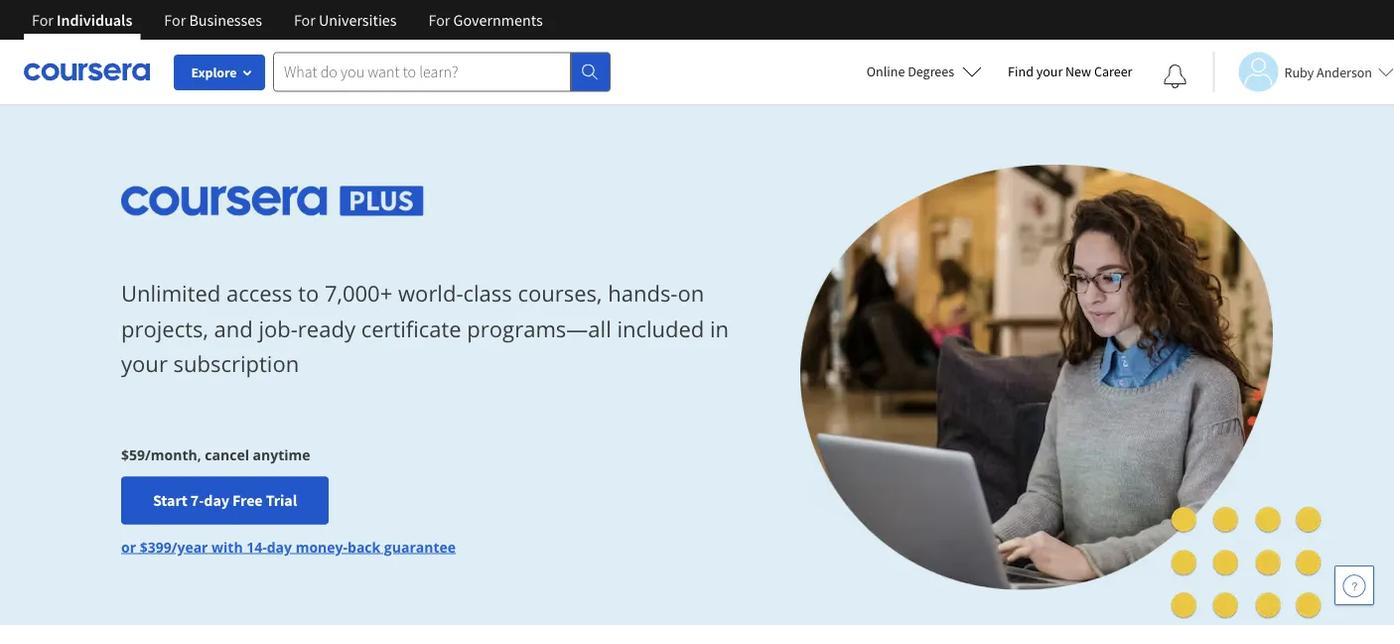 Task type: vqa. For each thing, say whether or not it's contained in the screenshot.
job-
yes



Task type: locate. For each thing, give the bounding box(es) containing it.
for governments
[[429, 10, 543, 30]]

career
[[1095, 63, 1133, 80]]

anytime
[[253, 445, 311, 464]]

for for businesses
[[164, 10, 186, 30]]

start
[[153, 491, 187, 511]]

cancel
[[205, 445, 249, 464]]

day left free
[[204, 491, 229, 511]]

2 for from the left
[[164, 10, 186, 30]]

your
[[1037, 63, 1063, 80], [121, 349, 168, 379]]

0 horizontal spatial your
[[121, 349, 168, 379]]

for for governments
[[429, 10, 450, 30]]

explore button
[[174, 55, 265, 90]]

for universities
[[294, 10, 397, 30]]

for left businesses
[[164, 10, 186, 30]]

on
[[678, 279, 705, 309]]

1 vertical spatial your
[[121, 349, 168, 379]]

find
[[1009, 63, 1034, 80]]

1 for from the left
[[32, 10, 54, 30]]

for for individuals
[[32, 10, 54, 30]]

3 for from the left
[[294, 10, 316, 30]]

your right find
[[1037, 63, 1063, 80]]

hands-
[[608, 279, 678, 309]]

back
[[348, 538, 381, 557]]

4 for from the left
[[429, 10, 450, 30]]

1 horizontal spatial day
[[267, 538, 292, 557]]

unlimited access to 7,000+ world-class courses, hands-on projects, and job-ready certificate programs—all included in your subscription
[[121, 279, 729, 379]]

$59 /month, cancel anytime
[[121, 445, 311, 464]]

trial
[[266, 491, 297, 511]]

online
[[867, 63, 905, 80]]

What do you want to learn? text field
[[273, 52, 571, 92]]

for left individuals
[[32, 10, 54, 30]]

coursera plus image
[[121, 187, 424, 216]]

guarantee
[[384, 538, 456, 557]]

anderson
[[1318, 63, 1373, 81]]

day left money-
[[267, 538, 292, 557]]

/month,
[[145, 445, 201, 464]]

0 horizontal spatial day
[[204, 491, 229, 511]]

businesses
[[189, 10, 262, 30]]

for businesses
[[164, 10, 262, 30]]

for up what do you want to learn? text field
[[429, 10, 450, 30]]

world-
[[398, 279, 463, 309]]

1 horizontal spatial your
[[1037, 63, 1063, 80]]

courses,
[[518, 279, 603, 309]]

find your new career
[[1009, 63, 1133, 80]]

$399
[[140, 538, 172, 557]]

None search field
[[273, 52, 611, 92]]

for left universities
[[294, 10, 316, 30]]

in
[[710, 314, 729, 344]]

day
[[204, 491, 229, 511], [267, 538, 292, 557]]

your down 'projects,'
[[121, 349, 168, 379]]

free
[[233, 491, 263, 511]]

banner navigation
[[16, 0, 559, 40]]

7-
[[191, 491, 204, 511]]

ruby anderson button
[[1214, 52, 1395, 92]]

0 vertical spatial day
[[204, 491, 229, 511]]

certificate
[[361, 314, 462, 344]]

projects,
[[121, 314, 208, 344]]

help center image
[[1343, 574, 1367, 598]]

1 vertical spatial day
[[267, 538, 292, 557]]

ready
[[298, 314, 356, 344]]

for
[[32, 10, 54, 30], [164, 10, 186, 30], [294, 10, 316, 30], [429, 10, 450, 30]]

or
[[121, 538, 136, 557]]

programs—all
[[467, 314, 612, 344]]



Task type: describe. For each thing, give the bounding box(es) containing it.
governments
[[454, 10, 543, 30]]

or $399 /year with 14-day money-back guarantee
[[121, 538, 456, 557]]

and
[[214, 314, 253, 344]]

explore
[[191, 64, 237, 81]]

start 7-day free trial
[[153, 491, 297, 511]]

with
[[212, 538, 243, 557]]

14-
[[247, 538, 267, 557]]

money-
[[296, 538, 348, 557]]

included
[[617, 314, 705, 344]]

7,000+
[[325, 279, 393, 309]]

/year
[[172, 538, 208, 557]]

your inside unlimited access to 7,000+ world-class courses, hands-on projects, and job-ready certificate programs—all included in your subscription
[[121, 349, 168, 379]]

0 vertical spatial your
[[1037, 63, 1063, 80]]

for for universities
[[294, 10, 316, 30]]

coursera image
[[24, 56, 150, 88]]

universities
[[319, 10, 397, 30]]

individuals
[[57, 10, 132, 30]]

show notifications image
[[1164, 65, 1188, 88]]

find your new career link
[[999, 60, 1143, 84]]

class
[[463, 279, 512, 309]]

day inside button
[[204, 491, 229, 511]]

subscription
[[173, 349, 299, 379]]

degrees
[[908, 63, 955, 80]]

job-
[[259, 314, 298, 344]]

ruby
[[1285, 63, 1315, 81]]

access
[[227, 279, 293, 309]]

start 7-day free trial button
[[121, 477, 329, 525]]

for individuals
[[32, 10, 132, 30]]

new
[[1066, 63, 1092, 80]]

ruby anderson
[[1285, 63, 1373, 81]]

to
[[298, 279, 319, 309]]

online degrees
[[867, 63, 955, 80]]

online degrees button
[[851, 50, 999, 93]]

unlimited
[[121, 279, 221, 309]]

$59
[[121, 445, 145, 464]]



